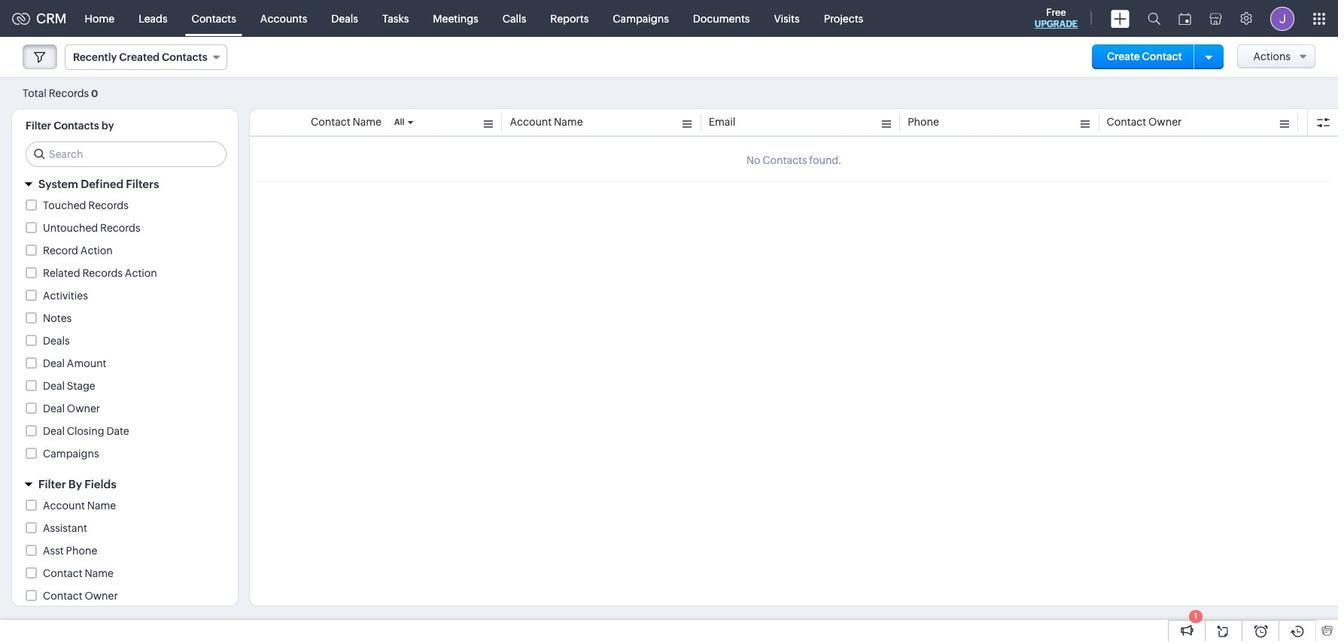 Task type: describe. For each thing, give the bounding box(es) containing it.
contacts inside the recently created contacts field
[[162, 51, 207, 63]]

documents link
[[681, 0, 762, 37]]

untouched
[[43, 222, 98, 234]]

notes
[[43, 312, 72, 324]]

email
[[709, 116, 736, 128]]

fields
[[84, 478, 116, 491]]

1 horizontal spatial phone
[[908, 116, 939, 128]]

system defined filters
[[38, 178, 159, 190]]

records for touched
[[88, 199, 129, 211]]

activities
[[43, 290, 88, 302]]

1 vertical spatial campaigns
[[43, 448, 99, 460]]

meetings link
[[421, 0, 491, 37]]

record action
[[43, 245, 113, 257]]

projects link
[[812, 0, 875, 37]]

records for untouched
[[100, 222, 140, 234]]

amount
[[67, 357, 107, 370]]

filter contacts by
[[26, 120, 114, 132]]

total records 0
[[23, 87, 98, 99]]

asst phone
[[43, 545, 97, 557]]

filter for filter contacts by
[[26, 120, 51, 132]]

logo image
[[12, 12, 30, 24]]

records for related
[[82, 267, 123, 279]]

system
[[38, 178, 78, 190]]

1 horizontal spatial campaigns
[[613, 12, 669, 24]]

accounts
[[260, 12, 307, 24]]

stage
[[67, 380, 95, 392]]

meetings
[[433, 12, 478, 24]]

recently created contacts
[[73, 51, 207, 63]]

profile image
[[1270, 6, 1295, 30]]

deal for deal amount
[[43, 357, 65, 370]]

documents
[[693, 12, 750, 24]]

actions
[[1253, 50, 1291, 62]]

deal amount
[[43, 357, 107, 370]]

untouched records
[[43, 222, 140, 234]]

contact inside button
[[1142, 50, 1182, 62]]

1
[[1194, 612, 1198, 621]]

related records action
[[43, 267, 157, 279]]

upgrade
[[1035, 19, 1078, 29]]

touched
[[43, 199, 86, 211]]

filter by fields button
[[12, 471, 238, 497]]

accounts link
[[248, 0, 319, 37]]

records for total
[[49, 87, 89, 99]]

contacts inside contacts link
[[192, 12, 236, 24]]

leads link
[[127, 0, 180, 37]]

asst
[[43, 545, 64, 557]]

system defined filters button
[[12, 171, 238, 197]]

filters
[[126, 178, 159, 190]]

0 horizontal spatial deals
[[43, 335, 70, 347]]

2 vertical spatial owner
[[85, 590, 118, 602]]

leads
[[139, 12, 168, 24]]

2 vertical spatial contacts
[[54, 120, 99, 132]]

closing
[[67, 425, 104, 437]]

0 vertical spatial action
[[80, 245, 113, 257]]

reports
[[550, 12, 589, 24]]

0 vertical spatial contact owner
[[1107, 116, 1182, 128]]

1 horizontal spatial account
[[510, 116, 552, 128]]



Task type: vqa. For each thing, say whether or not it's contained in the screenshot.
Groups
no



Task type: locate. For each thing, give the bounding box(es) containing it.
records
[[49, 87, 89, 99], [88, 199, 129, 211], [100, 222, 140, 234], [82, 267, 123, 279]]

search element
[[1139, 0, 1170, 37]]

calendar image
[[1179, 12, 1191, 24]]

0 vertical spatial deals
[[331, 12, 358, 24]]

account
[[510, 116, 552, 128], [43, 500, 85, 512]]

owner
[[1148, 116, 1182, 128], [67, 403, 100, 415], [85, 590, 118, 602]]

records down defined
[[88, 199, 129, 211]]

1 vertical spatial contact owner
[[43, 590, 118, 602]]

0
[[91, 88, 98, 99]]

deal for deal stage
[[43, 380, 65, 392]]

1 vertical spatial filter
[[38, 478, 66, 491]]

deal down deal stage
[[43, 403, 65, 415]]

filter down total
[[26, 120, 51, 132]]

records left 0 on the left
[[49, 87, 89, 99]]

owner down create contact button
[[1148, 116, 1182, 128]]

1 horizontal spatial contact name
[[311, 116, 382, 128]]

Search text field
[[26, 142, 226, 166]]

records down record action
[[82, 267, 123, 279]]

search image
[[1148, 12, 1161, 25]]

profile element
[[1261, 0, 1304, 37]]

owner down the asst phone
[[85, 590, 118, 602]]

deals link
[[319, 0, 370, 37]]

1 vertical spatial account name
[[43, 500, 116, 512]]

1 vertical spatial phone
[[66, 545, 97, 557]]

0 horizontal spatial contact name
[[43, 567, 114, 580]]

contacts link
[[180, 0, 248, 37]]

record
[[43, 245, 78, 257]]

filter for filter by fields
[[38, 478, 66, 491]]

contacts right leads
[[192, 12, 236, 24]]

deals inside deals link
[[331, 12, 358, 24]]

free upgrade
[[1035, 7, 1078, 29]]

assistant
[[43, 522, 87, 534]]

deals
[[331, 12, 358, 24], [43, 335, 70, 347]]

4 deal from the top
[[43, 425, 65, 437]]

0 horizontal spatial phone
[[66, 545, 97, 557]]

0 horizontal spatial contact owner
[[43, 590, 118, 602]]

calls link
[[491, 0, 538, 37]]

create
[[1107, 50, 1140, 62]]

3 deal from the top
[[43, 403, 65, 415]]

0 vertical spatial phone
[[908, 116, 939, 128]]

1 vertical spatial owner
[[67, 403, 100, 415]]

action down untouched records
[[125, 267, 157, 279]]

Recently Created Contacts field
[[65, 44, 227, 70]]

by
[[101, 120, 114, 132]]

1 horizontal spatial account name
[[510, 116, 583, 128]]

campaigns right reports link
[[613, 12, 669, 24]]

records down touched records
[[100, 222, 140, 234]]

1 horizontal spatial deals
[[331, 12, 358, 24]]

1 vertical spatial contacts
[[162, 51, 207, 63]]

contact
[[1142, 50, 1182, 62], [311, 116, 350, 128], [1107, 116, 1146, 128], [43, 567, 82, 580], [43, 590, 82, 602]]

filter inside dropdown button
[[38, 478, 66, 491]]

deal
[[43, 357, 65, 370], [43, 380, 65, 392], [43, 403, 65, 415], [43, 425, 65, 437]]

0 vertical spatial contact name
[[311, 116, 382, 128]]

projects
[[824, 12, 863, 24]]

contact owner
[[1107, 116, 1182, 128], [43, 590, 118, 602]]

deal stage
[[43, 380, 95, 392]]

0 vertical spatial contacts
[[192, 12, 236, 24]]

deal for deal closing date
[[43, 425, 65, 437]]

0 horizontal spatial account
[[43, 500, 85, 512]]

reports link
[[538, 0, 601, 37]]

1 vertical spatial deals
[[43, 335, 70, 347]]

deal for deal owner
[[43, 403, 65, 415]]

crm link
[[12, 11, 67, 26]]

date
[[106, 425, 129, 437]]

name
[[353, 116, 382, 128], [554, 116, 583, 128], [87, 500, 116, 512], [85, 567, 114, 580]]

phone
[[908, 116, 939, 128], [66, 545, 97, 557]]

crm
[[36, 11, 67, 26]]

deals down the notes
[[43, 335, 70, 347]]

contacts right created on the top left
[[162, 51, 207, 63]]

0 vertical spatial filter
[[26, 120, 51, 132]]

campaigns link
[[601, 0, 681, 37]]

deal left stage
[[43, 380, 65, 392]]

all
[[394, 117, 404, 126]]

1 vertical spatial action
[[125, 267, 157, 279]]

0 vertical spatial account name
[[510, 116, 583, 128]]

visits
[[774, 12, 800, 24]]

1 deal from the top
[[43, 357, 65, 370]]

contact owner down the asst phone
[[43, 590, 118, 602]]

account name
[[510, 116, 583, 128], [43, 500, 116, 512]]

deal up deal stage
[[43, 357, 65, 370]]

created
[[119, 51, 160, 63]]

0 vertical spatial owner
[[1148, 116, 1182, 128]]

deal closing date
[[43, 425, 129, 437]]

related
[[43, 267, 80, 279]]

home link
[[73, 0, 127, 37]]

total
[[23, 87, 47, 99]]

contact name
[[311, 116, 382, 128], [43, 567, 114, 580]]

0 horizontal spatial campaigns
[[43, 448, 99, 460]]

touched records
[[43, 199, 129, 211]]

contacts
[[192, 12, 236, 24], [162, 51, 207, 63], [54, 120, 99, 132]]

filter left by
[[38, 478, 66, 491]]

contacts left the by
[[54, 120, 99, 132]]

owner up closing
[[67, 403, 100, 415]]

0 horizontal spatial action
[[80, 245, 113, 257]]

filter
[[26, 120, 51, 132], [38, 478, 66, 491]]

1 horizontal spatial contact owner
[[1107, 116, 1182, 128]]

filter by fields
[[38, 478, 116, 491]]

contact name left all
[[311, 116, 382, 128]]

deals left tasks
[[331, 12, 358, 24]]

deal down deal owner
[[43, 425, 65, 437]]

create menu image
[[1111, 9, 1130, 27]]

by
[[68, 478, 82, 491]]

calls
[[503, 12, 526, 24]]

create contact
[[1107, 50, 1182, 62]]

tasks
[[382, 12, 409, 24]]

action
[[80, 245, 113, 257], [125, 267, 157, 279]]

home
[[85, 12, 115, 24]]

1 vertical spatial contact name
[[43, 567, 114, 580]]

0 vertical spatial account
[[510, 116, 552, 128]]

recently
[[73, 51, 117, 63]]

1 horizontal spatial action
[[125, 267, 157, 279]]

0 vertical spatial campaigns
[[613, 12, 669, 24]]

2 deal from the top
[[43, 380, 65, 392]]

action up related records action
[[80, 245, 113, 257]]

visits link
[[762, 0, 812, 37]]

tasks link
[[370, 0, 421, 37]]

campaigns
[[613, 12, 669, 24], [43, 448, 99, 460]]

deal owner
[[43, 403, 100, 415]]

defined
[[81, 178, 123, 190]]

0 horizontal spatial account name
[[43, 500, 116, 512]]

contact owner down create contact button
[[1107, 116, 1182, 128]]

contact name down the asst phone
[[43, 567, 114, 580]]

create menu element
[[1102, 0, 1139, 37]]

create contact button
[[1092, 44, 1197, 69]]

campaigns down closing
[[43, 448, 99, 460]]

free
[[1046, 7, 1066, 18]]

1 vertical spatial account
[[43, 500, 85, 512]]



